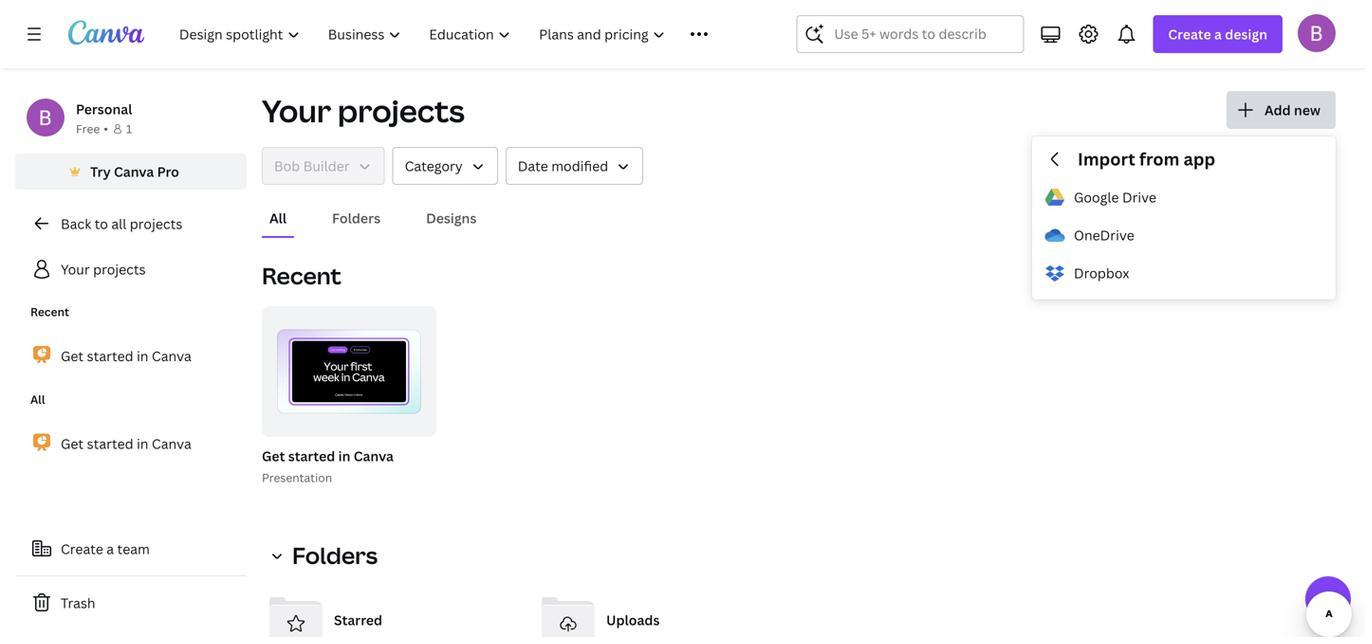 Task type: locate. For each thing, give the bounding box(es) containing it.
0 horizontal spatial a
[[107, 541, 114, 559]]

1 vertical spatial 1
[[385, 416, 391, 429]]

create a design button
[[1154, 15, 1283, 53]]

a inside button
[[107, 541, 114, 559]]

0 horizontal spatial your projects
[[61, 261, 146, 279]]

your projects link
[[15, 251, 247, 289]]

0 vertical spatial folders
[[332, 209, 381, 227]]

bob builder image
[[1299, 14, 1337, 52]]

1 right •
[[126, 121, 132, 137]]

in inside get started in canva presentation
[[339, 448, 351, 466]]

0 vertical spatial recent
[[262, 261, 342, 291]]

get started in canva button
[[262, 445, 394, 469]]

recent
[[262, 261, 342, 291], [30, 304, 69, 320]]

get started in canva
[[61, 347, 192, 365], [61, 435, 192, 453]]

your
[[262, 90, 332, 131], [61, 261, 90, 279]]

1 vertical spatial recent
[[30, 304, 69, 320]]

0 vertical spatial create
[[1169, 25, 1212, 43]]

1 of 30
[[385, 416, 424, 429]]

canva
[[114, 163, 154, 181], [152, 347, 192, 365], [152, 435, 192, 453], [354, 448, 394, 466]]

a left design
[[1215, 25, 1223, 43]]

in
[[137, 347, 149, 365], [137, 435, 149, 453], [339, 448, 351, 466]]

get started in canva link
[[15, 336, 247, 376], [15, 424, 247, 464]]

2 get started in canva link from the top
[[15, 424, 247, 464]]

back to all projects link
[[15, 205, 247, 243]]

create
[[1169, 25, 1212, 43], [61, 541, 103, 559]]

get started in canva presentation
[[262, 448, 394, 486]]

your projects down to at the top of the page
[[61, 261, 146, 279]]

get
[[61, 347, 84, 365], [61, 435, 84, 453], [262, 448, 285, 466]]

projects down all
[[93, 261, 146, 279]]

category
[[405, 157, 463, 175]]

folders down builder
[[332, 209, 381, 227]]

1 get started in canva from the top
[[61, 347, 192, 365]]

create a team
[[61, 541, 150, 559]]

a
[[1215, 25, 1223, 43], [107, 541, 114, 559]]

Date modified button
[[506, 147, 644, 185]]

a inside dropdown button
[[1215, 25, 1223, 43]]

all
[[270, 209, 287, 227], [30, 392, 45, 408]]

0 horizontal spatial your
[[61, 261, 90, 279]]

your projects
[[262, 90, 465, 131], [61, 261, 146, 279]]

drive
[[1123, 188, 1157, 206]]

1 vertical spatial projects
[[130, 215, 183, 233]]

all button
[[262, 200, 294, 236]]

new
[[1295, 101, 1321, 119]]

0 vertical spatial 1
[[126, 121, 132, 137]]

top level navigation element
[[167, 15, 751, 53], [167, 15, 751, 53]]

create for create a team
[[61, 541, 103, 559]]

builder
[[303, 157, 350, 175]]

started inside get started in canva presentation
[[288, 448, 335, 466]]

1 horizontal spatial your
[[262, 90, 332, 131]]

a left team
[[107, 541, 114, 559]]

1
[[126, 121, 132, 137], [385, 416, 391, 429]]

create left design
[[1169, 25, 1212, 43]]

create inside button
[[61, 541, 103, 559]]

create inside dropdown button
[[1169, 25, 1212, 43]]

1 horizontal spatial your projects
[[262, 90, 465, 131]]

1 get started in canva link from the top
[[15, 336, 247, 376]]

folders button
[[325, 200, 388, 236]]

1 horizontal spatial a
[[1215, 25, 1223, 43]]

0 vertical spatial a
[[1215, 25, 1223, 43]]

0 vertical spatial your
[[262, 90, 332, 131]]

1 vertical spatial all
[[30, 392, 45, 408]]

trash
[[61, 595, 96, 613]]

add new button
[[1227, 91, 1337, 129]]

0 vertical spatial all
[[270, 209, 287, 227]]

try
[[90, 163, 111, 181]]

1 left of
[[385, 416, 391, 429]]

modified
[[552, 157, 609, 175]]

from
[[1140, 148, 1180, 171]]

google drive
[[1075, 188, 1157, 206]]

your down back
[[61, 261, 90, 279]]

try canva pro button
[[15, 154, 247, 190]]

pro
[[157, 163, 179, 181]]

1 vertical spatial get started in canva
[[61, 435, 192, 453]]

•
[[104, 121, 108, 137]]

0 vertical spatial get started in canva
[[61, 347, 192, 365]]

0 vertical spatial get started in canva link
[[15, 336, 247, 376]]

2 get started in canva from the top
[[61, 435, 192, 453]]

None search field
[[797, 15, 1025, 53]]

create for create a design
[[1169, 25, 1212, 43]]

0 horizontal spatial 1
[[126, 121, 132, 137]]

1 vertical spatial get started in canva link
[[15, 424, 247, 464]]

folders
[[332, 209, 381, 227], [292, 541, 378, 571]]

dropbox button
[[1033, 254, 1337, 292]]

google
[[1075, 188, 1120, 206]]

recent down all button
[[262, 261, 342, 291]]

a for design
[[1215, 25, 1223, 43]]

1 vertical spatial folders
[[292, 541, 378, 571]]

canva inside try canva pro button
[[114, 163, 154, 181]]

onedrive
[[1075, 226, 1135, 244]]

projects up category
[[338, 90, 465, 131]]

recent down "your projects" link
[[30, 304, 69, 320]]

projects
[[338, 90, 465, 131], [130, 215, 183, 233], [93, 261, 146, 279]]

1 horizontal spatial create
[[1169, 25, 1212, 43]]

1 vertical spatial a
[[107, 541, 114, 559]]

canva inside get started in canva presentation
[[354, 448, 394, 466]]

onedrive button
[[1033, 216, 1337, 254]]

presentation
[[262, 470, 332, 486]]

get for 1st get started in canva 'link'
[[61, 347, 84, 365]]

1 horizontal spatial 1
[[385, 416, 391, 429]]

create left team
[[61, 541, 103, 559]]

1 horizontal spatial all
[[270, 209, 287, 227]]

1 vertical spatial your projects
[[61, 261, 146, 279]]

Search search field
[[835, 16, 987, 52]]

add
[[1265, 101, 1292, 119]]

your up bob
[[262, 90, 332, 131]]

0 vertical spatial projects
[[338, 90, 465, 131]]

date
[[518, 157, 548, 175]]

1 vertical spatial create
[[61, 541, 103, 559]]

started
[[87, 347, 133, 365], [87, 435, 133, 453], [288, 448, 335, 466]]

your projects up builder
[[262, 90, 465, 131]]

0 horizontal spatial create
[[61, 541, 103, 559]]

projects right all
[[130, 215, 183, 233]]

import
[[1078, 148, 1136, 171]]

folders up starred
[[292, 541, 378, 571]]



Task type: describe. For each thing, give the bounding box(es) containing it.
back to all projects
[[61, 215, 183, 233]]

Category button
[[393, 147, 498, 185]]

designs button
[[419, 200, 484, 236]]

30
[[410, 416, 424, 429]]

folders inside folders button
[[332, 209, 381, 227]]

0 horizontal spatial all
[[30, 392, 45, 408]]

uploads
[[607, 612, 660, 630]]

2 vertical spatial projects
[[93, 261, 146, 279]]

create a design
[[1169, 25, 1268, 43]]

bob
[[274, 157, 300, 175]]

folders button
[[262, 537, 389, 575]]

get started in canva for 1st get started in canva 'link' from the bottom
[[61, 435, 192, 453]]

0 vertical spatial your projects
[[262, 90, 465, 131]]

all
[[111, 215, 127, 233]]

a for team
[[107, 541, 114, 559]]

app
[[1184, 148, 1216, 171]]

of
[[393, 416, 407, 429]]

try canva pro
[[90, 163, 179, 181]]

1 vertical spatial your
[[61, 261, 90, 279]]

free
[[76, 121, 100, 137]]

folders inside folders dropdown button
[[292, 541, 378, 571]]

dropbox
[[1075, 264, 1130, 282]]

starred
[[334, 612, 383, 630]]

create a team button
[[15, 531, 247, 569]]

starred link
[[262, 587, 519, 638]]

personal
[[76, 100, 132, 118]]

1 horizontal spatial recent
[[262, 261, 342, 291]]

0 horizontal spatial recent
[[30, 304, 69, 320]]

design
[[1226, 25, 1268, 43]]

import from app
[[1078, 148, 1216, 171]]

get for 1st get started in canva 'link' from the bottom
[[61, 435, 84, 453]]

team
[[117, 541, 150, 559]]

add new
[[1265, 101, 1321, 119]]

get started in canva for 1st get started in canva 'link'
[[61, 347, 192, 365]]

uploads link
[[534, 587, 792, 638]]

back
[[61, 215, 91, 233]]

?
[[1324, 586, 1334, 613]]

1 for 1 of 30
[[385, 416, 391, 429]]

designs
[[426, 209, 477, 227]]

get inside get started in canva presentation
[[262, 448, 285, 466]]

date modified
[[518, 157, 609, 175]]

Owner button
[[262, 147, 385, 185]]

all inside all button
[[270, 209, 287, 227]]

1 for 1
[[126, 121, 132, 137]]

to
[[95, 215, 108, 233]]

free •
[[76, 121, 108, 137]]

? button
[[1306, 577, 1352, 623]]

trash link
[[15, 585, 247, 623]]

google drive button
[[1033, 178, 1337, 216]]

bob builder
[[274, 157, 350, 175]]



Task type: vqa. For each thing, say whether or not it's contained in the screenshot.
Search Field
yes



